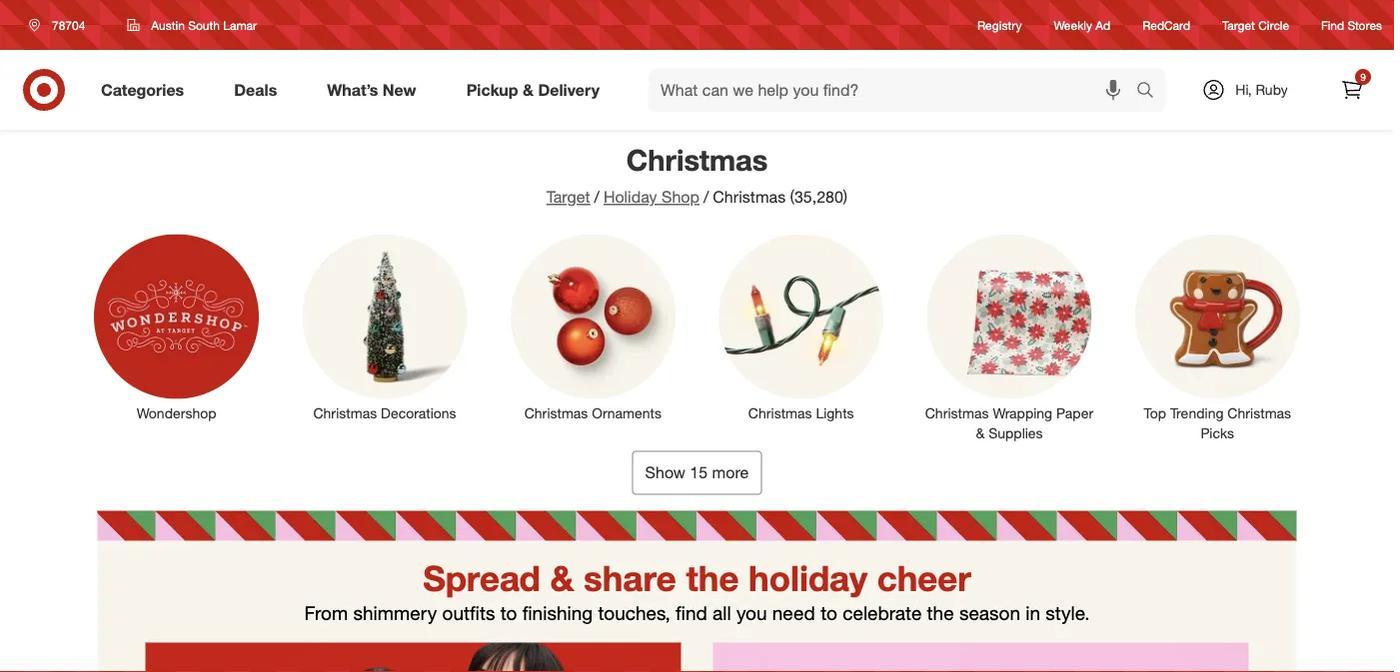 Task type: describe. For each thing, give the bounding box(es) containing it.
wondershop link
[[80, 230, 273, 423]]

holiday shop link
[[603, 187, 699, 207]]

(35,280)
[[790, 187, 848, 207]]

holiday
[[749, 557, 867, 599]]

celebrate
[[843, 602, 922, 625]]

top
[[1144, 404, 1166, 422]]

What can we help you find? suggestions appear below search field
[[649, 68, 1141, 112]]

more
[[712, 463, 749, 483]]

9 link
[[1330, 68, 1374, 112]]

circle
[[1258, 17, 1289, 32]]

touches,
[[598, 602, 670, 625]]

search button
[[1127, 68, 1175, 116]]

& for delivery
[[523, 80, 534, 99]]

spread
[[423, 557, 540, 599]]

from
[[304, 602, 348, 625]]

lights
[[816, 404, 854, 422]]

2 / from the left
[[703, 187, 709, 207]]

registry
[[977, 17, 1022, 32]]

categories
[[101, 80, 184, 99]]

weekly
[[1054, 17, 1092, 32]]

& for share
[[550, 557, 574, 599]]

season
[[959, 602, 1020, 625]]

0 vertical spatial target
[[1222, 17, 1255, 32]]

spread & share the holiday cheer from shimmery outfits to finishing touches, find all you need to celebrate the season in style.
[[304, 557, 1090, 625]]

registry link
[[977, 16, 1022, 34]]

delivery
[[538, 80, 600, 99]]

christmas wrapping paper & supplies link
[[913, 230, 1105, 443]]

trending
[[1170, 404, 1224, 422]]

finishing
[[522, 602, 593, 625]]

78704
[[52, 17, 85, 32]]

show
[[645, 463, 685, 483]]

deals link
[[217, 68, 302, 112]]

christmas lights
[[748, 404, 854, 422]]

supplies
[[988, 424, 1043, 442]]

categories link
[[84, 68, 209, 112]]

christmas decorations
[[313, 404, 456, 422]]

all
[[713, 602, 731, 625]]

christmas inside top trending christmas picks
[[1227, 404, 1291, 422]]

target inside christmas target / holiday shop / christmas (35,280)
[[546, 187, 590, 207]]

outfits
[[442, 602, 495, 625]]

ruby
[[1256, 81, 1288, 98]]

0 horizontal spatial the
[[686, 557, 739, 599]]

christmas target / holiday shop / christmas (35,280)
[[546, 142, 848, 207]]

you
[[736, 602, 767, 625]]

pickup & delivery link
[[449, 68, 625, 112]]

what's new link
[[310, 68, 441, 112]]

wrapping
[[993, 404, 1052, 422]]

top trending christmas picks
[[1144, 404, 1291, 442]]

south
[[188, 17, 220, 32]]



Task type: locate. For each thing, give the bounding box(es) containing it.
christmas ornaments link
[[497, 230, 689, 423]]

wondershop
[[137, 404, 216, 422]]

9
[[1360, 70, 1366, 83]]

in
[[1026, 602, 1040, 625]]

need
[[772, 602, 815, 625]]

target left holiday
[[546, 187, 590, 207]]

find
[[1321, 17, 1344, 32]]

pickup
[[466, 80, 518, 99]]

weekly ad link
[[1054, 16, 1110, 34]]

/ right shop
[[703, 187, 709, 207]]

redcard link
[[1142, 16, 1190, 34]]

1 vertical spatial &
[[976, 424, 985, 442]]

what's new
[[327, 80, 416, 99]]

find stores link
[[1321, 16, 1382, 34]]

christmas for christmas wrapping paper & supplies
[[925, 404, 989, 422]]

target left circle at the top of the page
[[1222, 17, 1255, 32]]

christmas lights link
[[705, 230, 897, 423]]

&
[[523, 80, 534, 99], [976, 424, 985, 442], [550, 557, 574, 599]]

1 to from the left
[[500, 602, 517, 625]]

the up all
[[686, 557, 739, 599]]

the
[[686, 557, 739, 599], [927, 602, 954, 625]]

1 horizontal spatial target
[[1222, 17, 1255, 32]]

1 vertical spatial target
[[546, 187, 590, 207]]

weekly ad
[[1054, 17, 1110, 32]]

78704 button
[[16, 7, 106, 43]]

0 horizontal spatial target
[[546, 187, 590, 207]]

& inside spread & share the holiday cheer from shimmery outfits to finishing touches, find all you need to celebrate the season in style.
[[550, 557, 574, 599]]

christmas inside christmas decorations link
[[313, 404, 377, 422]]

& inside christmas wrapping paper & supplies
[[976, 424, 985, 442]]

find stores
[[1321, 17, 1382, 32]]

christmas inside christmas wrapping paper & supplies
[[925, 404, 989, 422]]

christmas inside christmas lights link
[[748, 404, 812, 422]]

christmas for christmas lights
[[748, 404, 812, 422]]

style.
[[1046, 602, 1090, 625]]

2 horizontal spatial &
[[976, 424, 985, 442]]

2 vertical spatial &
[[550, 557, 574, 599]]

target circle
[[1222, 17, 1289, 32]]

shop
[[662, 187, 699, 207]]

0 horizontal spatial /
[[594, 187, 599, 207]]

hi,
[[1235, 81, 1252, 98]]

1 horizontal spatial /
[[703, 187, 709, 207]]

christmas ornaments
[[524, 404, 662, 422]]

christmas left lights
[[748, 404, 812, 422]]

christmas decorations link
[[289, 230, 481, 423]]

0 horizontal spatial to
[[500, 602, 517, 625]]

to right outfits
[[500, 602, 517, 625]]

target circle link
[[1222, 16, 1289, 34]]

stores
[[1348, 17, 1382, 32]]

christmas left decorations
[[313, 404, 377, 422]]

& right pickup
[[523, 80, 534, 99]]

christmas up shop
[[626, 142, 768, 177]]

christmas up supplies
[[925, 404, 989, 422]]

what's
[[327, 80, 378, 99]]

shimmery
[[353, 602, 437, 625]]

picks
[[1201, 424, 1234, 442]]

share
[[584, 557, 676, 599]]

ornaments
[[592, 404, 662, 422]]

christmas for christmas ornaments
[[524, 404, 588, 422]]

cheer
[[877, 557, 971, 599]]

deals
[[234, 80, 277, 99]]

/ right target link
[[594, 187, 599, 207]]

search
[[1127, 82, 1175, 101]]

christmas right shop
[[713, 187, 786, 207]]

0 vertical spatial &
[[523, 80, 534, 99]]

austin south lamar
[[151, 17, 257, 32]]

lamar
[[223, 17, 257, 32]]

to right the 'need' on the right bottom of the page
[[821, 602, 837, 625]]

christmas for christmas decorations
[[313, 404, 377, 422]]

christmas for christmas target / holiday shop / christmas (35,280)
[[626, 142, 768, 177]]

the down cheer on the bottom of page
[[927, 602, 954, 625]]

to
[[500, 602, 517, 625], [821, 602, 837, 625]]

/
[[594, 187, 599, 207], [703, 187, 709, 207]]

& up finishing at bottom
[[550, 557, 574, 599]]

paper
[[1056, 404, 1093, 422]]

show 15 more
[[645, 463, 749, 483]]

christmas up picks
[[1227, 404, 1291, 422]]

1 / from the left
[[594, 187, 599, 207]]

redcard
[[1142, 17, 1190, 32]]

target
[[1222, 17, 1255, 32], [546, 187, 590, 207]]

0 vertical spatial the
[[686, 557, 739, 599]]

1 vertical spatial the
[[927, 602, 954, 625]]

target link
[[546, 187, 590, 207]]

austin
[[151, 17, 185, 32]]

1 horizontal spatial &
[[550, 557, 574, 599]]

christmas left ornaments
[[524, 404, 588, 422]]

christmas
[[626, 142, 768, 177], [713, 187, 786, 207], [313, 404, 377, 422], [524, 404, 588, 422], [748, 404, 812, 422], [925, 404, 989, 422], [1227, 404, 1291, 422]]

0 horizontal spatial &
[[523, 80, 534, 99]]

austin south lamar button
[[114, 7, 270, 43]]

pickup & delivery
[[466, 80, 600, 99]]

hi, ruby
[[1235, 81, 1288, 98]]

ad
[[1096, 17, 1110, 32]]

find
[[676, 602, 707, 625]]

1 horizontal spatial the
[[927, 602, 954, 625]]

& left supplies
[[976, 424, 985, 442]]

holiday
[[603, 187, 657, 207]]

christmas wrapping paper & supplies
[[925, 404, 1093, 442]]

show 15 more button
[[632, 451, 762, 495]]

1 horizontal spatial to
[[821, 602, 837, 625]]

new
[[383, 80, 416, 99]]

15
[[690, 463, 708, 483]]

2 to from the left
[[821, 602, 837, 625]]

top trending christmas picks link
[[1121, 230, 1314, 443]]

decorations
[[381, 404, 456, 422]]



Task type: vqa. For each thing, say whether or not it's contained in the screenshot.
"Christmas" inside the Christmas Wrapping Paper & Supplies
yes



